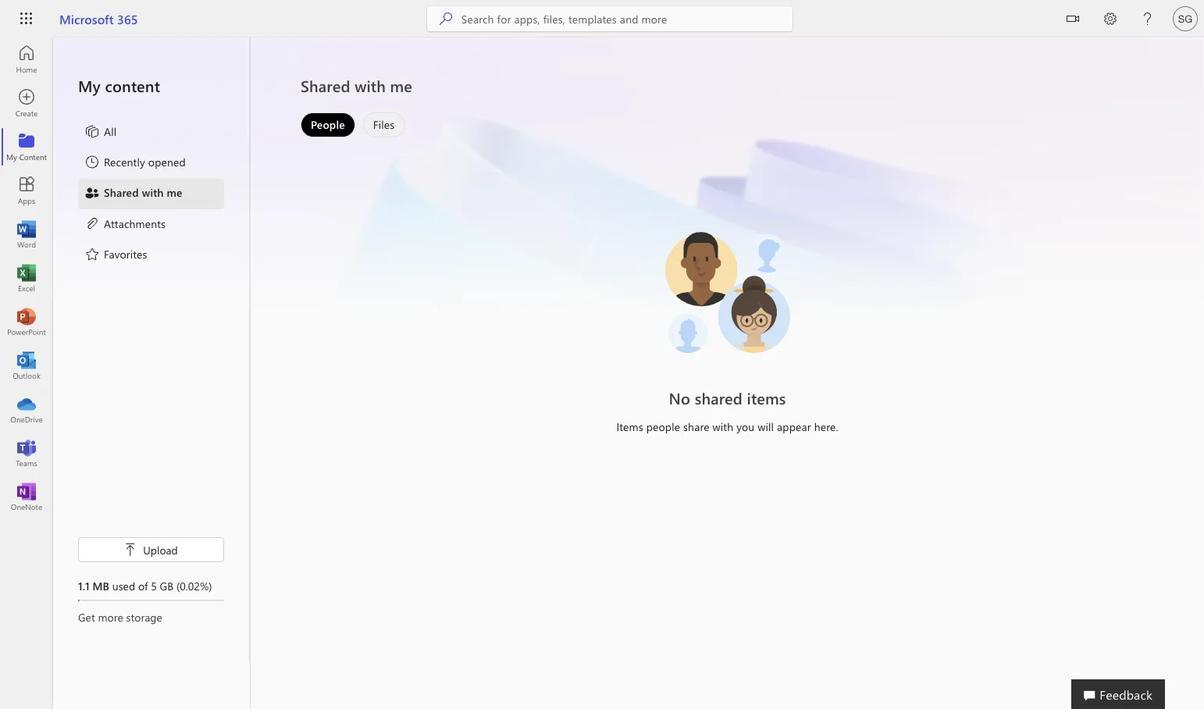 Task type: vqa. For each thing, say whether or not it's contained in the screenshot.
Dark Mode element
no



Task type: locate. For each thing, give the bounding box(es) containing it.
tab list containing people
[[297, 113, 410, 138]]

0 horizontal spatial shared with me
[[104, 185, 183, 200]]

all element
[[84, 123, 117, 142]]

with up files on the top
[[355, 75, 386, 96]]

365
[[117, 10, 138, 27]]

1 horizontal spatial shared with me
[[301, 75, 413, 96]]

(0.02%)
[[177, 579, 212, 593]]

me up files on the top
[[390, 75, 413, 96]]

with
[[355, 75, 386, 96], [142, 185, 164, 200], [713, 419, 734, 434]]

recently
[[104, 155, 145, 169]]

1 horizontal spatial shared
[[301, 75, 350, 96]]

recently opened element
[[84, 154, 186, 173]]

my
[[78, 75, 101, 96]]

microsoft 365 banner
[[0, 0, 1205, 40]]

me
[[390, 75, 413, 96], [167, 185, 183, 200]]

shared
[[301, 75, 350, 96], [104, 185, 139, 200]]

you
[[737, 419, 755, 434]]

shared with me
[[301, 75, 413, 96], [104, 185, 183, 200]]

menu inside my content left pane navigation navigation
[[78, 117, 224, 271]]

menu containing all
[[78, 117, 224, 271]]

1 horizontal spatial with
[[355, 75, 386, 96]]

opened
[[148, 155, 186, 169]]

0 vertical spatial shared
[[301, 75, 350, 96]]

0 vertical spatial me
[[390, 75, 413, 96]]

0 horizontal spatial with
[[142, 185, 164, 200]]

1 horizontal spatial me
[[390, 75, 413, 96]]

with down recently opened
[[142, 185, 164, 200]]

apps image
[[19, 183, 34, 198]]

0 horizontal spatial me
[[167, 185, 183, 200]]

2 horizontal spatial with
[[713, 419, 734, 434]]

my content
[[78, 75, 160, 96]]

files
[[373, 117, 395, 132]]

powerpoint image
[[19, 314, 34, 330]]

1 vertical spatial shared with me
[[104, 185, 183, 200]]

attachments element
[[84, 215, 166, 234]]

tab list
[[297, 113, 410, 138]]

people
[[647, 419, 681, 434]]

people tab
[[297, 113, 359, 138]]

favorites
[[104, 247, 147, 261]]

word image
[[19, 227, 34, 242]]

1 vertical spatial with
[[142, 185, 164, 200]]

me down opened
[[167, 185, 183, 200]]

0 horizontal spatial shared
[[104, 185, 139, 200]]

sg
[[1179, 13, 1193, 25]]

 upload
[[124, 543, 178, 557]]

outlook image
[[19, 358, 34, 373]]

gb
[[160, 579, 174, 593]]

with inside my content left pane navigation navigation
[[142, 185, 164, 200]]

here.
[[815, 419, 839, 434]]

shared down the recently
[[104, 185, 139, 200]]

navigation
[[0, 38, 53, 519]]

no shared items status
[[514, 388, 941, 409]]

used
[[112, 579, 135, 593]]

with left you
[[713, 419, 734, 434]]

Search box. Suggestions appear as you type. search field
[[462, 6, 793, 31]]

microsoft
[[59, 10, 114, 27]]

shared with me down recently opened element
[[104, 185, 183, 200]]

empty state icon image
[[657, 222, 798, 363]]

my content image
[[19, 139, 34, 155]]

None search field
[[427, 6, 793, 31]]

storage
[[126, 610, 162, 624]]

files tab
[[359, 113, 410, 138]]

shared with me up files on the top
[[301, 75, 413, 96]]

with inside status
[[713, 419, 734, 434]]

feedback
[[1100, 686, 1153, 703]]

items people share with you will appear here.
[[617, 419, 839, 434]]

menu
[[78, 117, 224, 271]]

1 vertical spatial shared
[[104, 185, 139, 200]]

2 vertical spatial with
[[713, 419, 734, 434]]

will
[[758, 419, 774, 434]]

items people share with you will appear here. status
[[514, 419, 941, 434]]

onenote image
[[19, 489, 34, 505]]

shared up people on the top of the page
[[301, 75, 350, 96]]

0 vertical spatial with
[[355, 75, 386, 96]]

onedrive image
[[19, 402, 34, 417]]

1 vertical spatial me
[[167, 185, 183, 200]]



Task type: describe. For each thing, give the bounding box(es) containing it.
recently opened
[[104, 155, 186, 169]]

items
[[747, 388, 786, 409]]

me inside my content left pane navigation navigation
[[167, 185, 183, 200]]

1.1 mb used of 5 gb (0.02%)
[[78, 579, 212, 593]]

people
[[311, 117, 345, 132]]

microsoft 365
[[59, 10, 138, 27]]

create image
[[19, 95, 34, 111]]

shared with me element
[[84, 185, 183, 203]]

0 vertical spatial shared with me
[[301, 75, 413, 96]]

share
[[684, 419, 710, 434]]


[[124, 544, 137, 556]]


[[1067, 13, 1080, 25]]

get more storage button
[[78, 609, 224, 625]]

no
[[669, 388, 691, 409]]

get
[[78, 610, 95, 624]]

of
[[138, 579, 148, 593]]

all
[[104, 124, 117, 138]]

more
[[98, 610, 123, 624]]

appear
[[777, 419, 812, 434]]

5
[[151, 579, 157, 593]]

mb
[[93, 579, 109, 593]]

get more storage
[[78, 610, 162, 624]]

home image
[[19, 52, 34, 67]]

teams image
[[19, 445, 34, 461]]

upload
[[143, 543, 178, 557]]

no shared items
[[669, 388, 786, 409]]

sg button
[[1167, 0, 1205, 38]]

shared inside menu
[[104, 185, 139, 200]]

 button
[[1055, 0, 1092, 40]]

1.1
[[78, 579, 90, 593]]

favorites element
[[84, 246, 147, 265]]

my content left pane navigation navigation
[[53, 38, 250, 663]]

shared with me inside my content left pane navigation navigation
[[104, 185, 183, 200]]

attachments
[[104, 216, 166, 230]]

items
[[617, 419, 644, 434]]

content
[[105, 75, 160, 96]]

shared
[[695, 388, 743, 409]]

excel image
[[19, 270, 34, 286]]

none search field inside microsoft 365 banner
[[427, 6, 793, 31]]

feedback button
[[1072, 680, 1166, 709]]



